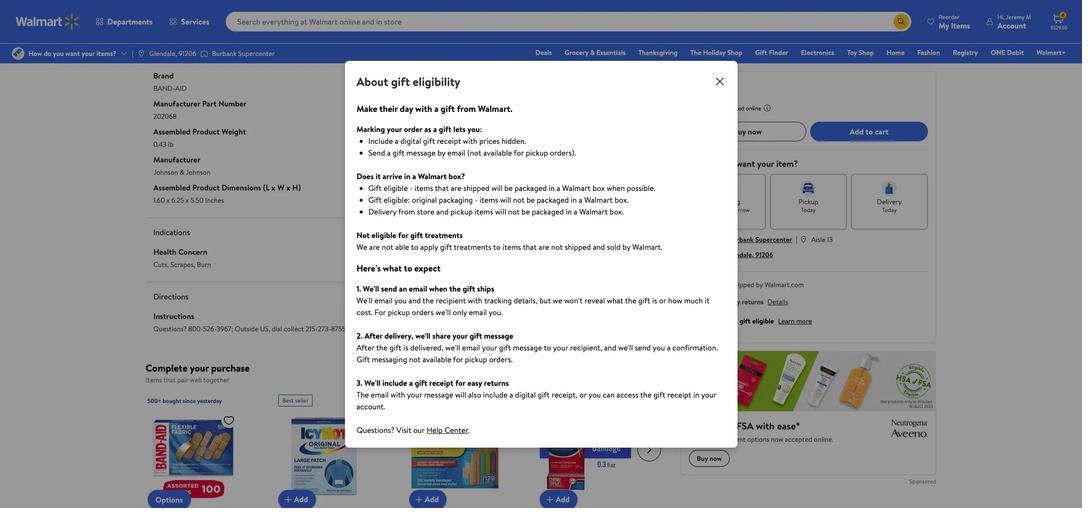 Task type: describe. For each thing, give the bounding box(es) containing it.
accurate
[[226, 19, 252, 29]]

next slide for complete your purchase list image
[[638, 438, 661, 461]]

gift right share
[[470, 330, 482, 341]]

thanksgiving
[[639, 48, 678, 57]]

for inside the 2. after delivery, we'll share your gift message after the gift is delivered, we'll email your gift message to your recipient, and we'll send you a confirmation. gift messaging not available for pickup orders.
[[453, 354, 463, 365]]

1 vertical spatial -
[[475, 194, 478, 205]]

shipped inside does it arrive in a walmart box? gift eligible - items that are shipped will be packaged in a walmart box when possible. gift eligible: original packaging - items will not be packaged in a walmart box. delivery from store and pickup items will not be packaged in a walmart box.
[[463, 182, 490, 193]]

have
[[529, 19, 542, 29]]

$529.30
[[1051, 24, 1068, 31]]

0 vertical spatial after
[[365, 330, 383, 341]]

sold
[[705, 280, 718, 290]]

gauze
[[320, 2, 338, 12]]

band-
[[153, 83, 175, 93]]

johnson down lb
[[153, 167, 178, 177]]

6.25
[[171, 195, 184, 205]]

gift left receipt, at right
[[538, 389, 550, 400]]

johnson up 5.50
[[186, 167, 210, 177]]

2 shop from the left
[[859, 48, 874, 57]]

aisle i3
[[812, 235, 833, 244]]

one debit
[[991, 48, 1024, 57]]

1 horizontal spatial we'll
[[445, 342, 460, 353]]

your up orders.
[[482, 342, 497, 353]]

and right 'here,'
[[506, 19, 517, 29]]

2 2- from the left
[[220, 2, 226, 12]]

buy now button
[[689, 122, 807, 141]]

gift up 200+
[[415, 377, 428, 388]]

you inside 3. we'll include a gift receipt for easy returns the email with your message will also include a digital gift receipt, or you can access the gift receipt in your account.
[[589, 389, 601, 400]]

1.
[[357, 283, 361, 294]]

gift up apply
[[410, 230, 423, 240]]

to right aim
[[189, 19, 195, 29]]

arrive
[[383, 171, 402, 181]]

add for add to cart image
[[556, 494, 570, 505]]

glendale,
[[726, 250, 754, 260]]

2 manufacturer from the top
[[153, 154, 200, 165]]

an
[[399, 283, 407, 294]]

you right do
[[721, 158, 735, 170]]

number
[[218, 98, 247, 109]]

. inside marking your order as a gift lets you: include a digital gift receipt with prices hidden . send a gift message by email (not available for pickup orders).
[[525, 135, 526, 146]]

add to cart image
[[544, 494, 556, 505]]

lb
[[168, 139, 174, 149]]

well
[[190, 375, 202, 385]]

2.
[[357, 330, 363, 341]]

it inside 1. we'll send an email when the gift ships we'll email you and the recipient with tracking details, but we won't reveal what the gift is or how much it cost. for pickup orders we'll only email you.
[[705, 295, 710, 306]]

about gift eligibility dialog
[[345, 61, 738, 447]]

2 horizontal spatial when
[[704, 104, 717, 112]]

1 horizontal spatial the
[[691, 48, 702, 57]]

and inside 1. we'll send an email when the gift ships we'll email you and the recipient with tracking details, but we won't reveal what the gift is or how much it cost. for pickup orders we'll only email you.
[[409, 295, 421, 306]]

how
[[689, 158, 707, 170]]

0 vertical spatial walmart.
[[478, 102, 513, 115]]

0 vertical spatial be
[[505, 182, 513, 193]]

instructions questions?  800-526-3967; outside us, dial collect 215-273-8755. www.band-aid.com
[[153, 311, 405, 334]]

gift down delivery,
[[390, 342, 402, 353]]

Search search field
[[226, 12, 912, 31]]

your left people's
[[407, 389, 422, 400]]

2 horizontal spatial are
[[539, 241, 550, 252]]

1. we'll send an email when the gift ships we'll email you and the recipient with tracking details, but we won't reveal what the gift is or how much it cost. for pickup orders we'll only email you.
[[357, 283, 710, 317]]

gift right about
[[391, 73, 410, 90]]

you right show
[[213, 19, 224, 29]]

questions? visit our help center .
[[357, 424, 470, 435]]

with inside marking your order as a gift lets you: include a digital gift receipt with prices hidden . send a gift message by email (not available for pickup orders).
[[463, 135, 478, 146]]

email up for at the bottom left
[[375, 295, 393, 306]]

gift right access
[[654, 389, 666, 400]]

the up recipient
[[449, 283, 461, 294]]

2 vertical spatial be
[[522, 206, 530, 217]]

sold
[[607, 241, 621, 252]]

(l
[[263, 182, 270, 193]]

1 vertical spatial treatments
[[454, 241, 492, 252]]

2 horizontal spatial we'll
[[618, 342, 633, 353]]

what inside 1. we'll send an email when the gift ships we'll email you and the recipient with tracking details, but we won't reveal what the gift is or how much it cost. for pickup orders we'll only email you.
[[607, 295, 624, 306]]

add to favorites list, band-aid brand flexible fabric adhesive bandages, assorted, 100ct image
[[223, 414, 235, 426]]

1 shop from the left
[[728, 48, 743, 57]]

weight
[[222, 126, 246, 137]]

1.60
[[153, 195, 165, 205]]

walmart image
[[16, 14, 80, 29]]

glendale, 91206 button
[[726, 250, 774, 260]]

0 horizontal spatial -
[[410, 182, 413, 193]]

it inside does it arrive in a walmart box? gift eligible - items that are shipped will be packaged in a walmart box when possible. gift eligible: original packaging - items will not be packaged in a walmart box. delivery from store and pickup items will not be packaged in a walmart box.
[[376, 171, 381, 181]]

1 vertical spatial .
[[468, 424, 470, 435]]

to left expect
[[404, 262, 412, 274]]

1 vertical spatial we'll
[[357, 295, 373, 306]]

product group containing options
[[148, 391, 257, 508]]

gift left lets on the left top of page
[[439, 123, 452, 134]]

1 horizontal spatial include
[[483, 389, 508, 400]]

your left recipient, at the right of the page
[[553, 342, 568, 353]]

account.
[[357, 401, 385, 412]]

best seller for first product group from the right
[[544, 396, 571, 404]]

pickup inside does it arrive in a walmart box? gift eligible - items that are shipped will be packaged in a walmart box when possible. gift eligible: original packaging - items will not be packaged in a walmart box. delivery from store and pickup items will not be packaged in a walmart box.
[[451, 206, 473, 217]]

to up ships
[[493, 241, 501, 252]]

with up as
[[415, 102, 432, 115]]

here's
[[357, 262, 381, 274]]

is inside 1. we'll send an email when the gift ships we'll email you and the recipient with tracking details, but we won't reveal what the gift is or how much it cost. for pickup orders we'll only email you.
[[652, 295, 657, 306]]

buy
[[734, 126, 746, 137]]

in 200+ people's carts
[[409, 396, 466, 405]]

message inside marking your order as a gift lets you: include a digital gift receipt with prices hidden . send a gift message by email (not available for pickup orders).
[[407, 147, 436, 158]]

or inside 3. we'll include a gift receipt for easy returns the email with your message will also include a digital gift receipt, or you can access the gift receipt in your account.
[[580, 389, 587, 400]]

since
[[183, 396, 196, 405]]

band-aid brand flexible fabric adhesive bandages, assorted, 100ct image
[[148, 410, 239, 501]]

intent image for delivery image
[[882, 181, 898, 196]]

email left you.
[[469, 307, 487, 317]]

health
[[153, 246, 176, 257]]

cost.
[[357, 307, 373, 317]]

and left others
[[392, 19, 403, 29]]

2 assembled from the top
[[153, 182, 191, 193]]

add button for 2nd product group from right
[[409, 490, 447, 508]]

2 vertical spatial eligible
[[753, 316, 775, 326]]

johnson right inch
[[240, 2, 265, 12]]

for inside not eligible for gift treatments we are not able to apply gift treatments to items that are not shipped and sold by walmart.
[[398, 230, 409, 240]]

eligibility
[[413, 73, 461, 90]]

by for message
[[438, 147, 446, 158]]

we'll for we'll include a gift receipt for easy returns
[[364, 377, 381, 388]]

add button for second product group from the left
[[278, 490, 316, 508]]

expect
[[414, 262, 441, 274]]

toy
[[847, 48, 857, 57]]

pickup today
[[799, 197, 819, 214]]

1 vertical spatial packaged
[[537, 194, 569, 205]]

one
[[991, 48, 1006, 57]]

add to cart
[[850, 126, 889, 137]]

eligible inside does it arrive in a walmart box? gift eligible - items that are shipped will be packaged in a walmart box when possible. gift eligible: original packaging - items will not be packaged in a walmart box. delivery from store and pickup items will not be packaged in a walmart box.
[[384, 182, 408, 193]]

0 vertical spatial our
[[602, 19, 612, 29]]

eligible inside not eligible for gift treatments we are not able to apply gift treatments to items that are not shipped and sold by walmart.
[[372, 230, 397, 240]]

0 vertical spatial what
[[449, 19, 464, 29]]

a inside the 2. after delivery, we'll share your gift message after the gift is delivered, we'll email your gift message to your recipient, and we'll send you a confirmation. gift messaging not available for pickup orders.
[[667, 342, 671, 353]]

more
[[797, 316, 812, 326]]

to right able
[[411, 241, 419, 252]]

item?
[[777, 158, 799, 170]]

email inside 3. we'll include a gift receipt for easy returns the email with your message will also include a digital gift receipt, or you can access the gift receipt in your account.
[[371, 389, 389, 400]]

glendale, 91206
[[726, 250, 774, 260]]

walmart+
[[1037, 48, 1066, 57]]

0 horizontal spatial include
[[383, 377, 407, 388]]

lets
[[454, 123, 466, 134]]

and inside does it arrive in a walmart box? gift eligible - items that are shipped will be packaged in a walmart box when possible. gift eligible: original packaging - items will not be packaged in a walmart box. delivery from store and pickup items will not be packaged in a walmart box.
[[437, 206, 449, 217]]

that inside not eligible for gift treatments we are not able to apply gift treatments to items that are not shipped and sold by walmart.
[[523, 241, 537, 252]]

shipping arrives tomorrow
[[705, 197, 750, 214]]

you left see
[[465, 19, 476, 29]]

to inside the 2. after delivery, we'll share your gift message after the gift is delivered, we'll email your gift message to your recipient, and we'll send you a confirmation. gift messaging not available for pickup orders.
[[544, 342, 551, 353]]

when inside does it arrive in a walmart box? gift eligible - items that are shipped will be packaged in a walmart box when possible. gift eligible: original packaging - items will not be packaged in a walmart box. delivery from store and pickup items will not be packaged in a walmart box.
[[607, 182, 625, 193]]

directions
[[153, 291, 189, 302]]

you inside the 2. after delivery, we'll share your gift message after the gift is delivered, we'll email your gift message to your recipient, and we'll send you a confirmation. gift messaging not available for pickup orders.
[[653, 342, 665, 353]]

marking your order as a gift lets you: include a digital gift receipt with prices hidden . send a gift message by email (not available for pickup orders).
[[357, 123, 576, 158]]

1 vertical spatial box.
[[610, 206, 624, 217]]

the up orders
[[423, 295, 434, 306]]

brand
[[153, 70, 174, 81]]

gift up orders.
[[499, 342, 511, 353]]

email right an
[[409, 283, 427, 294]]

for inside 3. we'll include a gift receipt for easy returns the email with your message will also include a digital gift receipt, or you can access the gift receipt in your account.
[[456, 377, 466, 388]]

add inside button
[[850, 126, 864, 137]]

help center link
[[427, 424, 468, 435]]

delivery inside does it arrive in a walmart box? gift eligible - items that are shipped will be packaged in a walmart box when possible. gift eligible: original packaging - items will not be packaged in a walmart box. delivery from store and pickup items will not be packaged in a walmart box.
[[368, 206, 397, 217]]

marking
[[357, 123, 385, 134]]

our inside about gift eligibility dialog
[[413, 424, 425, 435]]

in inside 3. we'll include a gift receipt for easy returns the email with your message will also include a digital gift receipt, or you can access the gift receipt in your account.
[[694, 389, 700, 400]]

best for add to cart image
[[544, 396, 556, 404]]

215-
[[306, 324, 318, 334]]

manufacturers,
[[318, 19, 363, 29]]

with inside 3. we'll include a gift receipt for easy returns the email with your message will also include a digital gift receipt, or you can access the gift receipt in your account.
[[391, 389, 405, 400]]

contains ten 2-by-2-inch johnson & johnson sterile gauze all purpose dressings
[[165, 2, 404, 12]]

burn
[[197, 260, 211, 270]]

2 horizontal spatial is
[[734, 316, 738, 326]]

specifications
[[153, 51, 201, 61]]

8755.
[[331, 324, 347, 334]]

easy
[[468, 377, 482, 388]]

0 horizontal spatial we'll
[[416, 330, 431, 341]]

gift inside the 2. after delivery, we'll share your gift message after the gift is delivered, we'll email your gift message to your recipient, and we'll send you a confirmation. gift messaging not available for pickup orders.
[[357, 354, 370, 365]]

outside
[[235, 324, 258, 334]]

all
[[340, 2, 348, 12]]

5.50
[[191, 195, 204, 205]]

center
[[445, 424, 468, 435]]

your right share
[[453, 330, 468, 341]]

scrapes,
[[171, 260, 195, 270]]

available inside the 2. after delivery, we'll share your gift message after the gift is delivered, we'll email your gift message to your recipient, and we'll send you a confirmation. gift messaging not available for pickup orders.
[[423, 354, 451, 365]]

do
[[709, 158, 719, 170]]

together
[[203, 375, 230, 385]]

for
[[375, 307, 386, 317]]

not eligible for gift treatments we are not able to apply gift treatments to items that are not shipped and sold by walmart.
[[357, 230, 663, 252]]

x right the 1.60
[[167, 195, 170, 205]]

send inside the 2. after delivery, we'll share your gift message after the gift is delivered, we'll email your gift message to your recipient, and we'll send you a confirmation. gift messaging not available for pickup orders.
[[635, 342, 651, 353]]

as
[[424, 123, 431, 134]]

& inside the brand band-aid manufacturer part number 202068 assembled product weight 0.43 lb manufacturer johnson & johnson assembled product dimensions (l x w x h) 1.60 x 6.25 x 5.50 inches
[[180, 167, 184, 177]]

$12.12
[[689, 82, 723, 101]]

original
[[412, 194, 437, 205]]

gift up lets on the left top of page
[[441, 102, 455, 115]]

does it arrive in a walmart box? gift eligible - items that are shipped will be packaged in a walmart box when possible. gift eligible: original packaging - items will not be packaged in a walmart box. delivery from store and pickup items will not be packaged in a walmart box.
[[357, 171, 656, 217]]

1 horizontal spatial &
[[267, 2, 271, 12]]

gift down include
[[393, 147, 405, 158]]

in
[[409, 396, 414, 405]]

0 vertical spatial we
[[519, 19, 527, 29]]

0 vertical spatial box.
[[615, 194, 629, 205]]

today for pickup
[[802, 206, 816, 214]]

concern
[[178, 246, 207, 257]]

cart
[[875, 126, 889, 137]]

2 product from the top
[[192, 182, 220, 193]]

receipt,
[[552, 389, 578, 400]]

message down details,
[[513, 342, 542, 353]]

walmart. inside not eligible for gift treatments we are not able to apply gift treatments to items that are not shipped and sold by walmart.
[[633, 241, 663, 252]]

you:
[[468, 123, 482, 134]]

items inside not eligible for gift treatments we are not able to apply gift treatments to items that are not shipped and sold by walmart.
[[503, 241, 521, 252]]

their
[[380, 102, 398, 115]]

1 vertical spatial receipt
[[429, 377, 454, 388]]

tracking
[[484, 295, 512, 306]]

pickup inside 1. we'll send an email when the gift ships we'll email you and the recipient with tracking details, but we won't reveal what the gift is or how much it cost. for pickup orders we'll only email you.
[[388, 307, 410, 317]]

1 vertical spatial after
[[357, 342, 375, 353]]

others
[[405, 19, 424, 29]]

2 vertical spatial packaged
[[532, 206, 564, 217]]

returns inside 3. we'll include a gift receipt for easy returns the email with your message will also include a digital gift receipt, or you can access the gift receipt in your account.
[[484, 377, 509, 388]]

part
[[202, 98, 217, 109]]

0 vertical spatial from
[[457, 102, 476, 115]]

by for sold
[[623, 241, 631, 252]]

aid.com
[[382, 324, 405, 334]]

we'll for we'll send an email when the gift ships
[[363, 283, 379, 294]]

but
[[540, 295, 551, 306]]

directions image
[[650, 295, 661, 306]]

0 vertical spatial treatments
[[425, 230, 463, 240]]

deals link
[[531, 47, 556, 58]]

1 add to cart image from the left
[[282, 494, 294, 505]]

the left directions image
[[625, 295, 637, 306]]

2 product group from the left
[[278, 391, 388, 508]]

1 vertical spatial be
[[527, 194, 535, 205]]

gift down as
[[423, 135, 435, 146]]

0 horizontal spatial what
[[383, 262, 402, 274]]

your down confirmation.
[[702, 389, 717, 400]]

your right want
[[758, 158, 775, 170]]

gift right apply
[[440, 241, 452, 252]]

for inside marking your order as a gift lets you: include a digital gift receipt with prices hidden . send a gift message by email (not available for pickup orders).
[[514, 147, 524, 158]]

verified
[[556, 19, 579, 29]]

gift down "free 90-day returns details" at the right bottom of page
[[740, 316, 751, 326]]



Task type: vqa. For each thing, say whether or not it's contained in the screenshot.
'SEASONAL'
no



Task type: locate. For each thing, give the bounding box(es) containing it.
a
[[434, 102, 439, 115], [433, 123, 437, 134], [395, 135, 399, 146], [387, 147, 391, 158], [412, 171, 416, 181], [557, 182, 560, 193], [579, 194, 583, 205], [574, 206, 578, 217], [667, 342, 671, 353], [409, 377, 413, 388], [510, 389, 513, 400]]

when
[[704, 104, 717, 112], [607, 182, 625, 193], [429, 283, 448, 294]]

pickup down packaging
[[451, 206, 473, 217]]

our
[[602, 19, 612, 29], [413, 424, 425, 435]]

day for 90-
[[730, 297, 741, 307]]

2 add button from the left
[[409, 490, 447, 508]]

0 vertical spatial by
[[438, 147, 446, 158]]

supercenter
[[756, 235, 793, 244]]

1 horizontal spatial or
[[659, 295, 667, 306]]

800-
[[188, 324, 203, 334]]

will inside 3. we'll include a gift receipt for easy returns the email with your message will also include a digital gift receipt, or you can access the gift receipt in your account.
[[455, 389, 466, 400]]

to inside button
[[866, 126, 874, 137]]

digital inside 3. we'll include a gift receipt for easy returns the email with your message will also include a digital gift receipt, or you can access the gift receipt in your account.
[[515, 389, 536, 400]]

0 horizontal spatial shop
[[728, 48, 743, 57]]

x right 6.25
[[186, 195, 189, 205]]

message right in
[[424, 389, 453, 400]]

or inside 1. we'll send an email when the gift ships we'll email you and the recipient with tracking details, but we won't reveal what the gift is or how much it cost. for pickup orders we'll only email you.
[[659, 295, 667, 306]]

pickup inside the 2. after delivery, we'll share your gift message after the gift is delivered, we'll email your gift message to your recipient, and we'll send you a confirmation. gift messaging not available for pickup orders.
[[465, 354, 487, 365]]

can
[[603, 389, 615, 400]]

will
[[492, 182, 503, 193], [500, 194, 511, 205], [495, 206, 506, 217], [455, 389, 466, 400]]

Walmart Site-Wide search field
[[226, 12, 912, 31]]

that inside complete your purchase items that pair well together
[[164, 375, 176, 385]]

we'll inside 3. we'll include a gift receipt for easy returns the email with your message will also include a digital gift receipt, or you can access the gift receipt in your account.
[[364, 377, 381, 388]]

0 horizontal spatial add to cart image
[[282, 494, 294, 505]]

0 vertical spatial the
[[691, 48, 702, 57]]

today inside delivery today
[[883, 206, 897, 214]]

0 vertical spatial returns
[[742, 297, 764, 307]]

2 best seller from the left
[[544, 396, 571, 404]]

toy shop link
[[843, 47, 879, 58]]

questions? inside about gift eligibility dialog
[[357, 424, 395, 435]]

2 vertical spatial is
[[404, 342, 409, 353]]

1 vertical spatial or
[[580, 389, 587, 400]]

3. we'll include a gift receipt for easy returns the email with your message will also include a digital gift receipt, or you can access the gift receipt in your account.
[[357, 377, 717, 412]]

available down the 'delivered,' at the bottom left
[[423, 354, 451, 365]]

0 vertical spatial day
[[400, 102, 413, 115]]

your inside complete your purchase items that pair well together
[[190, 361, 209, 375]]

see
[[478, 19, 488, 29]]

1 horizontal spatial day
[[730, 297, 741, 307]]

available
[[483, 147, 512, 158], [423, 354, 451, 365]]

are inside does it arrive in a walmart box? gift eligible - items that are shipped will be packaged in a walmart box when possible. gift eligible: original packaging - items will not be packaged in a walmart box. delivery from store and pickup items will not be packaged in a walmart box.
[[451, 182, 462, 193]]

1 horizontal spatial we
[[553, 295, 563, 306]]

- right packaging
[[475, 194, 478, 205]]

gift left finder
[[755, 48, 767, 57]]

confirmation.
[[673, 342, 718, 353]]

ten
[[193, 2, 203, 12]]

1 vertical spatial manufacturer
[[153, 154, 200, 165]]

1 vertical spatial questions?
[[357, 424, 395, 435]]

gift down does
[[368, 182, 382, 193]]

that inside does it arrive in a walmart box? gift eligible - items that are shipped will be packaged in a walmart box when possible. gift eligible: original packaging - items will not be packaged in a walmart box. delivery from store and pickup items will not be packaged in a walmart box.
[[435, 182, 449, 193]]

health concern cuts, scrapes, burn
[[153, 246, 211, 270]]

seller for 2nd add to cart icon from the right
[[295, 396, 309, 404]]

- up original
[[410, 182, 413, 193]]

burbank supercenter |
[[729, 234, 798, 244]]

0 horizontal spatial when
[[429, 283, 448, 294]]

|
[[797, 234, 798, 244]]

add for 2nd add to cart icon from the right
[[294, 494, 308, 505]]

0 vertical spatial packaged
[[515, 182, 547, 193]]

recipient,
[[570, 342, 602, 353]]

we aim to show you accurate product information. manufacturers, suppliers and others provide what you see here, and we have not verified it. see our disclaimer
[[165, 19, 643, 29]]

2 vertical spatial we'll
[[364, 377, 381, 388]]

email inside the 2. after delivery, we'll share your gift message after the gift is delivered, we'll email your gift message to your recipient, and we'll send you a confirmation. gift messaging not available for pickup orders.
[[462, 342, 480, 353]]

0 horizontal spatial is
[[404, 342, 409, 353]]

to left the cart
[[866, 126, 874, 137]]

packaging
[[439, 194, 473, 205]]

prices
[[479, 135, 500, 146]]

1 vertical spatial send
[[635, 342, 651, 353]]

4
[[1061, 11, 1065, 19]]

registry link
[[949, 47, 983, 58]]

0 horizontal spatial from
[[398, 206, 415, 217]]

you inside 1. we'll send an email when the gift ships we'll email you and the recipient with tracking details, but we won't reveal what the gift is or how much it cost. for pickup orders we'll only email you.
[[394, 295, 407, 306]]

how do you want your item?
[[689, 158, 799, 170]]

202068
[[153, 111, 177, 121]]

pickup
[[799, 197, 819, 207]]

0 horizontal spatial delivery
[[368, 206, 397, 217]]

shipped up "free 90-day returns details" at the right bottom of page
[[732, 280, 755, 290]]

2 vertical spatial that
[[164, 375, 176, 385]]

walmart
[[418, 171, 447, 181], [562, 182, 591, 193], [584, 194, 613, 205], [579, 206, 608, 217]]

show
[[197, 19, 212, 29]]

digital left receipt, at right
[[515, 389, 536, 400]]

pickup up easy
[[465, 354, 487, 365]]

1 vertical spatial product
[[192, 182, 220, 193]]

1 vertical spatial is
[[734, 316, 738, 326]]

dressings
[[375, 2, 404, 12]]

273-
[[318, 324, 331, 334]]

2 horizontal spatial shipped
[[732, 280, 755, 290]]

delivery,
[[385, 330, 414, 341]]

you down an
[[394, 295, 407, 306]]

x right w
[[286, 182, 290, 193]]

the inside the 2. after delivery, we'll share your gift message after the gift is delivered, we'll email your gift message to your recipient, and we'll send you a confirmation. gift messaging not available for pickup orders.
[[376, 342, 388, 353]]

0 horizontal spatial we
[[519, 19, 527, 29]]

delivery down eligible:
[[368, 206, 397, 217]]

message up orders.
[[484, 330, 513, 341]]

recipient
[[436, 295, 466, 306]]

. right prices at the top left
[[525, 135, 526, 146]]

to
[[189, 19, 195, 29], [866, 126, 874, 137], [411, 241, 419, 252], [493, 241, 501, 252], [404, 262, 412, 274], [544, 342, 551, 353]]

email inside marking your order as a gift lets you: include a digital gift receipt with prices hidden . send a gift message by email (not available for pickup orders).
[[447, 147, 465, 158]]

1 vertical spatial eligible
[[372, 230, 397, 240]]

grocery & essentials link
[[560, 47, 630, 58]]

by inside marking your order as a gift lets you: include a digital gift receipt with prices hidden . send a gift message by email (not available for pickup orders).
[[438, 147, 446, 158]]

3 add button from the left
[[540, 490, 578, 508]]

0 horizontal spatial best
[[282, 396, 294, 404]]

the inside 3. we'll include a gift receipt for easy returns the email with your message will also include a digital gift receipt, or you can access the gift receipt in your account.
[[357, 389, 369, 400]]

2 horizontal spatial by
[[757, 280, 764, 290]]

new-skin liquid bandage, waterproof bandage for scrapes and minor cuts, 0.3 fl oz image
[[540, 410, 632, 501]]

1 vertical spatial we
[[553, 295, 563, 306]]

pickup inside marking your order as a gift lets you: include a digital gift receipt with prices hidden . send a gift message by email (not available for pickup orders).
[[526, 147, 548, 158]]

share
[[433, 330, 451, 341]]

by left (not
[[438, 147, 446, 158]]

today inside pickup today
[[802, 206, 816, 214]]

with left in
[[391, 389, 405, 400]]

0 vertical spatial that
[[435, 182, 449, 193]]

it right does
[[376, 171, 381, 181]]

& up product
[[267, 2, 271, 12]]

0 vertical spatial or
[[659, 295, 667, 306]]

eligible left learn
[[753, 316, 775, 326]]

digital inside marking your order as a gift lets you: include a digital gift receipt with prices hidden . send a gift message by email (not available for pickup orders).
[[401, 135, 421, 146]]

your inside marking your order as a gift lets you: include a digital gift receipt with prices hidden . send a gift message by email (not available for pickup orders).
[[387, 123, 402, 134]]

manufacturer down lb
[[153, 154, 200, 165]]

when up recipient
[[429, 283, 448, 294]]

1 assembled from the top
[[153, 126, 191, 137]]

day up item
[[730, 297, 741, 307]]

we inside not eligible for gift treatments we are not able to apply gift treatments to items that are not shipped and sold by walmart.
[[357, 241, 367, 252]]

add for 1st add to cart icon from right
[[425, 494, 439, 505]]

include right the also
[[483, 389, 508, 400]]

or
[[659, 295, 667, 306], [580, 389, 587, 400]]

what right provide
[[449, 19, 464, 29]]

add button for first product group from the right
[[540, 490, 578, 508]]

you left confirmation.
[[653, 342, 665, 353]]

not inside the 2. after delivery, we'll share your gift message after the gift is delivered, we'll email your gift message to your recipient, and we'll send you a confirmation. gift messaging not available for pickup orders.
[[409, 354, 421, 365]]

digital down order
[[401, 135, 421, 146]]

our right see
[[602, 19, 612, 29]]

0 horizontal spatial 2-
[[205, 2, 211, 12]]

one debit link
[[987, 47, 1029, 58]]

add button
[[278, 490, 316, 508], [409, 490, 447, 508], [540, 490, 578, 508]]

1 horizontal spatial when
[[607, 182, 625, 193]]

0 horizontal spatial are
[[369, 241, 380, 252]]

returns right easy
[[484, 377, 509, 388]]

1 vertical spatial from
[[398, 206, 415, 217]]

icy hot original muscle & joint pain relief back patch with menthol (large) 5ct image
[[278, 410, 370, 501]]

walmart. right sold
[[633, 241, 663, 252]]

electronics link
[[797, 47, 839, 58]]

pickup
[[526, 147, 548, 158], [451, 206, 473, 217], [388, 307, 410, 317], [465, 354, 487, 365]]

1 2- from the left
[[205, 2, 211, 12]]

now
[[748, 126, 762, 137]]

the up messaging
[[376, 342, 388, 353]]

product
[[253, 19, 277, 29]]

2 vertical spatial receipt
[[668, 389, 692, 400]]

0 horizontal spatial today
[[802, 206, 816, 214]]

day for their
[[400, 102, 413, 115]]

we down the not
[[357, 241, 367, 252]]

0 horizontal spatial that
[[164, 375, 176, 385]]

we'll right recipient, at the right of the page
[[618, 342, 633, 353]]

arrives
[[705, 206, 724, 214]]

1 horizontal spatial delivery
[[878, 197, 902, 207]]

from inside does it arrive in a walmart box? gift eligible - items that are shipped will be packaged in a walmart box when possible. gift eligible: original packaging - items will not be packaged in a walmart box. delivery from store and pickup items will not be packaged in a walmart box.
[[398, 206, 415, 217]]

questions? inside "instructions questions?  800-526-3967; outside us, dial collect 215-273-8755. www.band-aid.com"
[[153, 324, 187, 334]]

eligible:
[[384, 194, 410, 205]]

our right 'visit'
[[413, 424, 425, 435]]

returns down sold and shipped by walmart.com
[[742, 297, 764, 307]]

what up an
[[383, 262, 402, 274]]

when inside 1. we'll send an email when the gift ships we'll email you and the recipient with tracking details, but we won't reveal what the gift is or how much it cost. for pickup orders we'll only email you.
[[429, 283, 448, 294]]

2 horizontal spatial what
[[607, 295, 624, 306]]

0 horizontal spatial &
[[180, 167, 184, 177]]

0 horizontal spatial returns
[[484, 377, 509, 388]]

1 horizontal spatial that
[[435, 182, 449, 193]]

to left recipient, at the right of the page
[[544, 342, 551, 353]]

0 vertical spatial send
[[381, 283, 397, 294]]

hidden
[[502, 135, 525, 146]]

2- up accurate
[[220, 2, 226, 12]]

treatments up apply
[[425, 230, 463, 240]]

with inside 1. we'll send an email when the gift ships we'll email you and the recipient with tracking details, but we won't reveal what the gift is or how much it cost. for pickup orders we'll only email you.
[[468, 295, 483, 306]]

1 product group from the left
[[148, 391, 257, 508]]

or right receipt, at right
[[580, 389, 587, 400]]

suppliers
[[364, 19, 391, 29]]

assembled up lb
[[153, 126, 191, 137]]

1 horizontal spatial digital
[[515, 389, 536, 400]]

delivery down 'intent image for delivery'
[[878, 197, 902, 207]]

product left weight
[[192, 126, 220, 137]]

1 horizontal spatial best
[[544, 396, 556, 404]]

email
[[447, 147, 465, 158], [409, 283, 427, 294], [375, 295, 393, 306], [469, 307, 487, 317], [462, 342, 480, 353], [371, 389, 389, 400]]

gift
[[391, 73, 410, 90], [441, 102, 455, 115], [439, 123, 452, 134], [423, 135, 435, 146], [393, 147, 405, 158], [410, 230, 423, 240], [440, 241, 452, 252], [463, 283, 475, 294], [639, 295, 651, 306], [740, 316, 751, 326], [470, 330, 482, 341], [390, 342, 402, 353], [499, 342, 511, 353], [415, 377, 428, 388], [538, 389, 550, 400], [654, 389, 666, 400]]

today down 'intent image for delivery'
[[883, 206, 897, 214]]

close dialog image
[[714, 75, 726, 87]]

add to cart image
[[282, 494, 294, 505], [413, 494, 425, 505]]

purchase
[[211, 361, 250, 375]]

1 horizontal spatial by
[[623, 241, 631, 252]]

0 horizontal spatial by
[[438, 147, 446, 158]]

is right item
[[734, 316, 738, 326]]

the holiday shop link
[[686, 47, 747, 58]]

see our disclaimer button
[[589, 19, 643, 29]]

for up the carts
[[453, 354, 463, 365]]

questions? down account.
[[357, 424, 395, 435]]

gift left the "how"
[[639, 295, 651, 306]]

0 horizontal spatial walmart.
[[478, 102, 513, 115]]

the right access
[[641, 389, 652, 400]]

walmart.
[[478, 102, 513, 115], [633, 241, 663, 252]]

specifications image
[[650, 54, 661, 66]]

day inside about gift eligibility dialog
[[400, 102, 413, 115]]

pickup up aid.com
[[388, 307, 410, 317]]

store
[[417, 206, 435, 217]]

1 horizontal spatial best seller
[[544, 396, 571, 404]]

1 vertical spatial that
[[523, 241, 537, 252]]

0 horizontal spatial our
[[413, 424, 425, 435]]

by inside not eligible for gift treatments we are not able to apply gift treatments to items that are not shipped and sold by walmart.
[[623, 241, 631, 252]]

message down as
[[407, 147, 436, 158]]

x right "(l"
[[272, 182, 276, 193]]

details,
[[514, 295, 538, 306]]

available inside marking your order as a gift lets you: include a digital gift receipt with prices hidden . send a gift message by email (not available for pickup orders).
[[483, 147, 512, 158]]

yesterday
[[197, 396, 222, 405]]

product
[[192, 126, 220, 137], [192, 182, 220, 193]]

0 vertical spatial we
[[165, 19, 174, 29]]

1 product from the top
[[192, 126, 220, 137]]

1 manufacturer from the top
[[153, 98, 200, 109]]

receipt inside marking your order as a gift lets you: include a digital gift receipt with prices hidden . send a gift message by email (not available for pickup orders).
[[437, 135, 461, 146]]

0 vertical spatial product
[[192, 126, 220, 137]]

2 vertical spatial shipped
[[732, 280, 755, 290]]

best for 2nd add to cart icon from the right
[[282, 396, 294, 404]]

1 vertical spatial it
[[705, 295, 710, 306]]

1 horizontal spatial from
[[457, 102, 476, 115]]

gift down 2.
[[357, 354, 370, 365]]

and inside not eligible for gift treatments we are not able to apply gift treatments to items that are not shipped and sold by walmart.
[[593, 241, 605, 252]]

shipped inside not eligible for gift treatments we are not able to apply gift treatments to items that are not shipped and sold by walmart.
[[565, 241, 591, 252]]

1 horizontal spatial 2-
[[220, 2, 226, 12]]

intent image for pickup image
[[801, 181, 817, 196]]

0 vertical spatial it
[[376, 171, 381, 181]]

when right box
[[607, 182, 625, 193]]

for up able
[[398, 230, 409, 240]]

2 vertical spatial when
[[429, 283, 448, 294]]

add to favorites list, icy hot original muscle & joint pain relief back patch with menthol (large) 5ct image
[[354, 414, 366, 426]]

equate antibacterial assorted bandages variety pack, 120 count image
[[409, 410, 501, 501]]

orders
[[412, 307, 434, 317]]

3967;
[[217, 324, 233, 334]]

1 add button from the left
[[278, 490, 316, 508]]

only
[[453, 307, 467, 317]]

add to cart button
[[811, 122, 929, 141]]

0 vertical spatial we'll
[[363, 283, 379, 294]]

1 seller from the left
[[295, 396, 309, 404]]

2 today from the left
[[883, 206, 897, 214]]

2- right ten at top
[[205, 2, 211, 12]]

contains
[[165, 2, 191, 12]]

0 horizontal spatial digital
[[401, 135, 421, 146]]

cuts,
[[153, 260, 169, 270]]

walmart+ link
[[1033, 47, 1071, 58]]

burbank
[[729, 235, 754, 244]]

shop right the holiday
[[728, 48, 743, 57]]

1 best from the left
[[282, 396, 294, 404]]

people's
[[431, 396, 452, 405]]

1 horizontal spatial it
[[705, 295, 710, 306]]

2 add to cart image from the left
[[413, 494, 425, 505]]

we inside 1. we'll send an email when the gift ships we'll email you and the recipient with tracking details, but we won't reveal what the gift is or how much it cost. for pickup orders we'll only email you.
[[553, 295, 563, 306]]

2 horizontal spatial &
[[590, 48, 595, 57]]

91206
[[756, 250, 774, 260]]

holiday
[[703, 48, 726, 57]]

the inside 3. we'll include a gift receipt for easy returns the email with your message will also include a digital gift receipt, or you can access the gift receipt in your account.
[[641, 389, 652, 400]]

today for delivery
[[883, 206, 897, 214]]

1 today from the left
[[802, 206, 816, 214]]

0 vertical spatial assembled
[[153, 126, 191, 137]]

0 vertical spatial questions?
[[153, 324, 187, 334]]

2 seller from the left
[[557, 396, 571, 404]]

essentials
[[597, 48, 626, 57]]

after right 2.
[[365, 330, 383, 341]]

manufacturer
[[153, 98, 200, 109], [153, 154, 200, 165]]

90-
[[720, 297, 730, 307]]

2 best from the left
[[544, 396, 556, 404]]

is inside the 2. after delivery, we'll share your gift message after the gift is delivered, we'll email your gift message to your recipient, and we'll send you a confirmation. gift messaging not available for pickup orders.
[[404, 342, 409, 353]]

message inside 3. we'll include a gift receipt for easy returns the email with your message will also include a digital gift receipt, or you can access the gift receipt in your account.
[[424, 389, 453, 400]]

0 vertical spatial shipped
[[463, 182, 490, 193]]

0 vertical spatial receipt
[[437, 135, 461, 146]]

1 horizontal spatial available
[[483, 147, 512, 158]]

johnson up information.
[[273, 2, 297, 12]]

1 horizontal spatial questions?
[[357, 424, 395, 435]]

manufacturer down "aid"
[[153, 98, 200, 109]]

best seller for second product group from the left
[[282, 396, 309, 404]]

4 product group from the left
[[540, 391, 650, 508]]

registry
[[953, 48, 978, 57]]

send down directions image
[[635, 342, 651, 353]]

1 vertical spatial returns
[[484, 377, 509, 388]]

online
[[746, 104, 762, 112]]

day right their
[[400, 102, 413, 115]]

&
[[267, 2, 271, 12], [590, 48, 595, 57], [180, 167, 184, 177]]

1 vertical spatial by
[[623, 241, 631, 252]]

and right recipient, at the right of the page
[[604, 342, 617, 353]]

not
[[357, 230, 370, 240]]

gift left eligible:
[[368, 194, 382, 205]]

and right sold
[[720, 280, 730, 290]]

send
[[368, 147, 385, 158]]

we'll right the 1.
[[363, 283, 379, 294]]

home link
[[882, 47, 909, 58]]

sponsored
[[910, 477, 937, 485]]

or left the "how"
[[659, 295, 667, 306]]

box. up sold
[[610, 206, 624, 217]]

1 best seller from the left
[[282, 396, 309, 404]]

526-
[[203, 324, 217, 334]]

0 horizontal spatial it
[[376, 171, 381, 181]]

0 horizontal spatial best seller
[[282, 396, 309, 404]]

see
[[589, 19, 600, 29]]

does
[[357, 171, 374, 181]]

is down delivery,
[[404, 342, 409, 353]]

0 horizontal spatial questions?
[[153, 324, 187, 334]]

(not
[[467, 147, 482, 158]]

your up include
[[387, 123, 402, 134]]

0 vertical spatial manufacturer
[[153, 98, 200, 109]]

finder
[[769, 48, 789, 57]]

1 vertical spatial what
[[383, 262, 402, 274]]

1 vertical spatial assembled
[[153, 182, 191, 193]]

shipped down box? at the top
[[463, 182, 490, 193]]

email up account.
[[371, 389, 389, 400]]

price
[[689, 104, 702, 112]]

possible.
[[627, 182, 656, 193]]

also
[[468, 389, 481, 400]]

for down the hidden
[[514, 147, 524, 158]]

product group
[[148, 391, 257, 508], [278, 391, 388, 508], [409, 391, 519, 508], [540, 391, 650, 508]]

legal information image
[[764, 104, 772, 112]]

0 vertical spatial is
[[652, 295, 657, 306]]

is
[[652, 295, 657, 306], [734, 316, 738, 326], [404, 342, 409, 353]]

1 horizontal spatial returns
[[742, 297, 764, 307]]

1 vertical spatial available
[[423, 354, 451, 365]]

delivered,
[[410, 342, 444, 353]]

0 horizontal spatial shipped
[[463, 182, 490, 193]]

this item is gift eligible learn more
[[705, 316, 812, 326]]

gift left ships
[[463, 283, 475, 294]]

3 product group from the left
[[409, 391, 519, 508]]

1 horizontal spatial send
[[635, 342, 651, 353]]

send left an
[[381, 283, 397, 294]]

we left have
[[519, 19, 527, 29]]

and inside the 2. after delivery, we'll share your gift message after the gift is delivered, we'll email your gift message to your recipient, and we'll send you a confirmation. gift messaging not available for pickup orders.
[[604, 342, 617, 353]]

seller for add to cart image
[[557, 396, 571, 404]]

send inside 1. we'll send an email when the gift ships we'll email you and the recipient with tracking details, but we won't reveal what the gift is or how much it cost. for pickup orders we'll only email you.
[[381, 283, 397, 294]]

johnson
[[240, 2, 265, 12], [273, 2, 297, 12], [153, 167, 178, 177], [186, 167, 210, 177]]

and right store on the top of the page
[[437, 206, 449, 217]]



